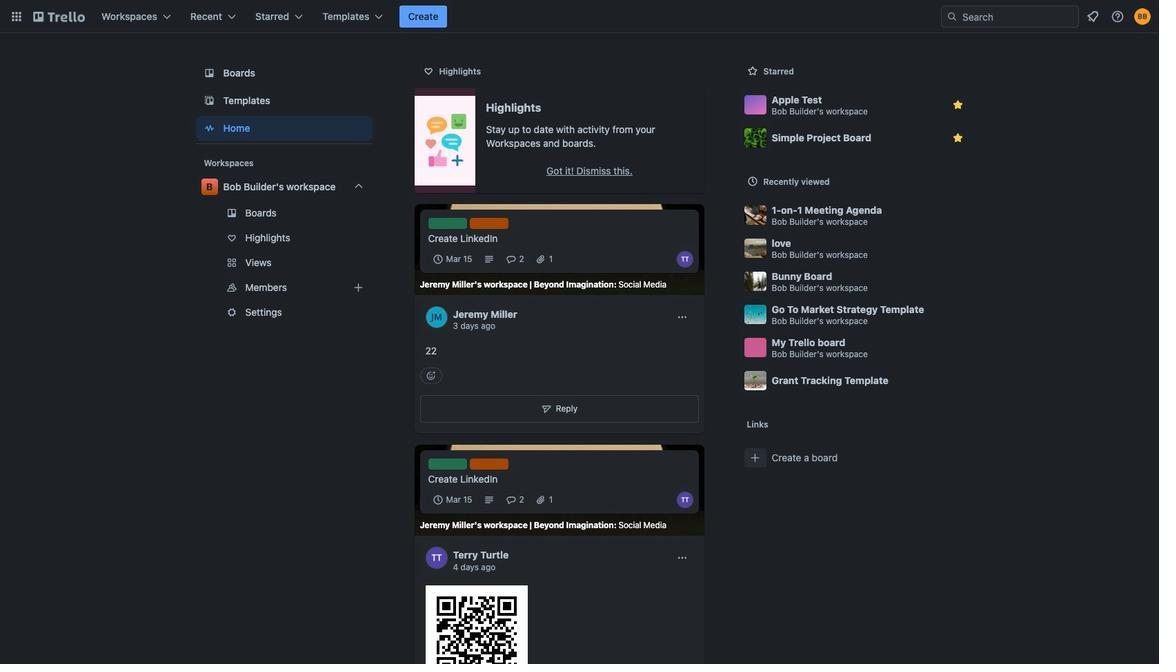 Task type: vqa. For each thing, say whether or not it's contained in the screenshot.
Search icon
yes



Task type: describe. For each thing, give the bounding box(es) containing it.
color: orange, title: none image for second color: green, title: none image from the top
[[470, 459, 508, 470]]

Search field
[[958, 6, 1078, 27]]

click to unstar simple project board. it will be removed from your starred list. image
[[951, 131, 965, 145]]

add reaction image
[[420, 368, 442, 384]]

add image
[[350, 279, 367, 296]]

primary element
[[0, 0, 1159, 33]]



Task type: locate. For each thing, give the bounding box(es) containing it.
board image
[[201, 65, 218, 81]]

back to home image
[[33, 6, 85, 28]]

trello card qr code\_\(1\).png image
[[425, 586, 527, 664]]

color: green, title: none image
[[428, 218, 467, 229], [428, 459, 467, 470]]

0 vertical spatial color: orange, title: none image
[[470, 218, 508, 229]]

template board image
[[201, 92, 218, 109]]

0 vertical spatial color: green, title: none image
[[428, 218, 467, 229]]

2 color: orange, title: none image from the top
[[470, 459, 508, 470]]

1 color: orange, title: none image from the top
[[470, 218, 508, 229]]

0 notifications image
[[1085, 8, 1101, 25]]

home image
[[201, 120, 218, 137]]

bob builder (bobbuilder40) image
[[1134, 8, 1151, 25]]

color: orange, title: none image for first color: green, title: none image from the top
[[470, 218, 508, 229]]

2 color: green, title: none image from the top
[[428, 459, 467, 470]]

1 color: green, title: none image from the top
[[428, 218, 467, 229]]

1 vertical spatial color: green, title: none image
[[428, 459, 467, 470]]

open information menu image
[[1111, 10, 1125, 23]]

color: orange, title: none image
[[470, 218, 508, 229], [470, 459, 508, 470]]

1 vertical spatial color: orange, title: none image
[[470, 459, 508, 470]]

click to unstar apple test. it will be removed from your starred list. image
[[951, 98, 965, 112]]

search image
[[947, 11, 958, 22]]



